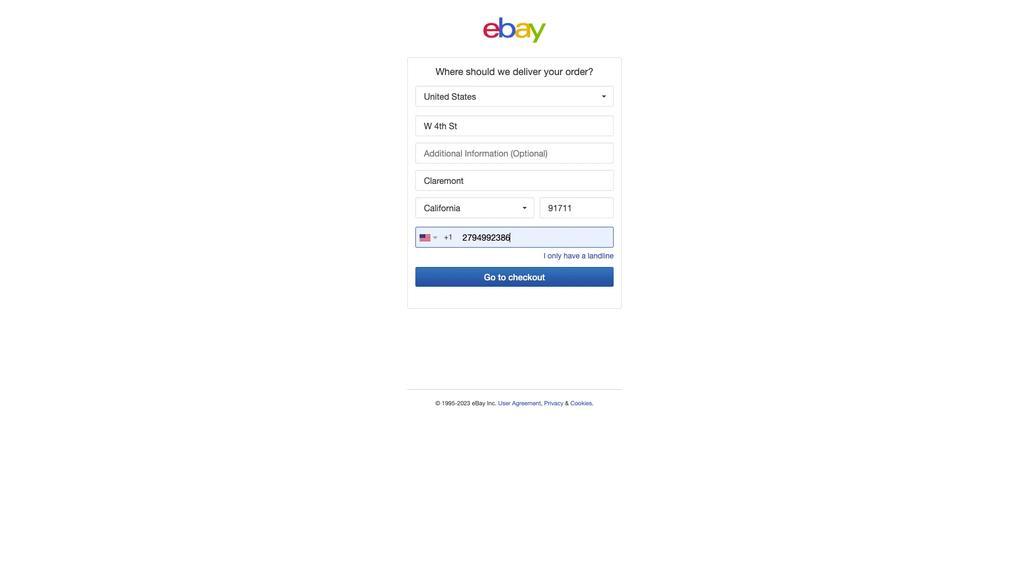 Task type: vqa. For each thing, say whether or not it's contained in the screenshot.
Agreement
yes



Task type: locate. For each thing, give the bounding box(es) containing it.
2023
[[457, 400, 471, 406]]

i only have a landline button
[[544, 251, 614, 260]]

user
[[498, 400, 511, 406]]

i only have a landline
[[544, 251, 614, 260]]

privacy link
[[544, 400, 564, 406]]

inc.
[[487, 400, 497, 406]]

where should we deliver your order?
[[436, 66, 594, 77]]

cookies link
[[571, 400, 592, 406]]

© 1995-2023 ebay inc. user agreement , privacy & cookies .
[[436, 400, 594, 406]]

None submit
[[416, 267, 614, 287]]

deliver
[[513, 66, 541, 77]]

your
[[544, 66, 563, 77]]

+1
[[444, 233, 453, 241]]

only
[[548, 251, 562, 260]]

agreement
[[512, 400, 541, 406]]

should
[[466, 66, 495, 77]]

have
[[564, 251, 580, 260]]

where
[[436, 66, 463, 77]]

City text field
[[416, 170, 614, 191]]

©
[[436, 400, 440, 406]]

order?
[[566, 66, 594, 77]]

we
[[498, 66, 510, 77]]



Task type: describe. For each thing, give the bounding box(es) containing it.
&
[[565, 400, 569, 406]]

Address text field
[[416, 115, 614, 136]]

Mobile number telephone field
[[416, 227, 614, 248]]

cookies
[[571, 400, 592, 406]]

a
[[582, 251, 586, 260]]

ZIP code text field
[[540, 197, 614, 218]]

i
[[544, 251, 546, 260]]

user agreement link
[[498, 400, 541, 406]]

1995-
[[442, 400, 457, 406]]

ebay
[[472, 400, 485, 406]]

.
[[592, 400, 594, 406]]

Additional Information (Optional) text field
[[416, 143, 614, 164]]

privacy
[[544, 400, 564, 406]]

,
[[541, 400, 543, 406]]

landline
[[588, 251, 614, 260]]



